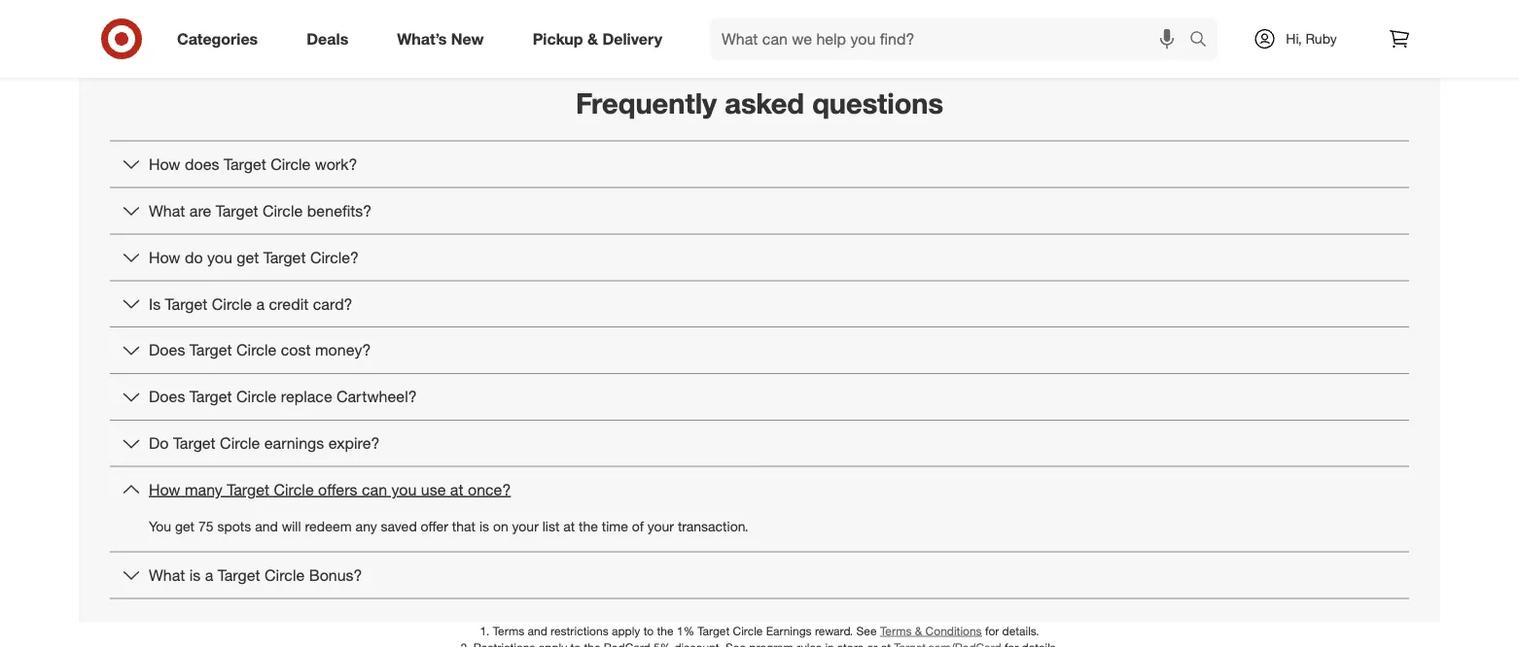 Task type: locate. For each thing, give the bounding box(es) containing it.
hi,
[[1286, 30, 1302, 47]]

does up do
[[149, 388, 185, 407]]

0 horizontal spatial get
[[175, 518, 195, 535]]

how for how many target circle offers can you use at once?
[[149, 481, 180, 500]]

is down the 75
[[189, 566, 201, 585]]

how many target circle offers can you use at once?
[[149, 481, 511, 500]]

0 vertical spatial what
[[149, 201, 185, 220]]

does for does target circle cost money?
[[149, 341, 185, 360]]

terms right "1."
[[493, 624, 524, 639]]

and left restrictions
[[528, 624, 547, 639]]

what inside "dropdown button"
[[149, 201, 185, 220]]

0 horizontal spatial you
[[207, 248, 232, 267]]

circle inside "dropdown button"
[[263, 201, 303, 220]]

target inside dropdown button
[[165, 295, 208, 313]]

does for does target circle replace cartwheel?
[[149, 388, 185, 407]]

target up 'credit'
[[263, 248, 306, 267]]

2 vertical spatial how
[[149, 481, 180, 500]]

2 how from the top
[[149, 248, 180, 267]]

do
[[185, 248, 203, 267]]

target down spots
[[218, 566, 260, 585]]

the right to
[[657, 624, 674, 639]]

1 horizontal spatial get
[[237, 248, 259, 267]]

0 horizontal spatial terms
[[493, 624, 524, 639]]

1 vertical spatial you
[[392, 481, 417, 500]]

1 your from the left
[[512, 518, 539, 535]]

does
[[149, 341, 185, 360], [149, 388, 185, 407]]

& inside pickup & delivery link
[[587, 29, 598, 48]]

a inside dropdown button
[[256, 295, 265, 313]]

target right is on the left of page
[[165, 295, 208, 313]]

a inside dropdown button
[[205, 566, 213, 585]]

time
[[602, 518, 628, 535]]

what is a target circle bonus? button
[[110, 553, 1409, 599]]

1 vertical spatial what
[[149, 566, 185, 585]]

1 vertical spatial at
[[563, 518, 575, 535]]

how left do
[[149, 248, 180, 267]]

your right on
[[512, 518, 539, 535]]

target right 1% at bottom left
[[698, 624, 730, 639]]

get
[[237, 248, 259, 267], [175, 518, 195, 535]]

does target circle replace cartwheel?
[[149, 388, 417, 407]]

1 vertical spatial how
[[149, 248, 180, 267]]

benefits?
[[307, 201, 372, 220]]

1.
[[480, 624, 490, 639]]

a down the 75
[[205, 566, 213, 585]]

list
[[542, 518, 560, 535]]

is target circle a credit card? button
[[110, 281, 1409, 327]]

& right pickup
[[587, 29, 598, 48]]

details.
[[1002, 624, 1039, 639]]

0 horizontal spatial a
[[205, 566, 213, 585]]

1 vertical spatial &
[[915, 624, 922, 639]]

how
[[149, 155, 180, 174], [149, 248, 180, 267], [149, 481, 180, 500]]

1 horizontal spatial at
[[563, 518, 575, 535]]

at right list
[[563, 518, 575, 535]]

how for how do you get target circle?
[[149, 248, 180, 267]]

see
[[856, 624, 877, 639]]

get inside dropdown button
[[237, 248, 259, 267]]

0 horizontal spatial is
[[189, 566, 201, 585]]

deals link
[[290, 18, 373, 60]]

a left 'credit'
[[256, 295, 265, 313]]

how up you
[[149, 481, 180, 500]]

1 horizontal spatial your
[[648, 518, 674, 535]]

does target circle cost money? button
[[110, 328, 1409, 373]]

apply
[[612, 624, 640, 639]]

1 vertical spatial the
[[657, 624, 674, 639]]

0 vertical spatial the
[[579, 518, 598, 535]]

1%
[[677, 624, 694, 639]]

many
[[185, 481, 223, 500]]

card?
[[313, 295, 353, 313]]

0 vertical spatial a
[[256, 295, 265, 313]]

0 horizontal spatial at
[[450, 481, 463, 500]]

get left the 75
[[175, 518, 195, 535]]

restrictions
[[551, 624, 609, 639]]

terms
[[493, 624, 524, 639], [880, 624, 912, 639]]

1 vertical spatial a
[[205, 566, 213, 585]]

1 what from the top
[[149, 201, 185, 220]]

how do you get target circle? button
[[110, 235, 1409, 280]]

target
[[224, 155, 266, 174], [216, 201, 258, 220], [263, 248, 306, 267], [165, 295, 208, 313], [190, 341, 232, 360], [190, 388, 232, 407], [173, 434, 216, 453], [227, 481, 269, 500], [218, 566, 260, 585], [698, 624, 730, 639]]

the left time
[[579, 518, 598, 535]]

replace
[[281, 388, 332, 407]]

search
[[1181, 31, 1228, 50]]

does down is on the left of page
[[149, 341, 185, 360]]

2 what from the top
[[149, 566, 185, 585]]

2 does from the top
[[149, 388, 185, 407]]

what's new
[[397, 29, 484, 48]]

a
[[256, 295, 265, 313], [205, 566, 213, 585]]

cost
[[281, 341, 311, 360]]

1 vertical spatial is
[[189, 566, 201, 585]]

do target circle earnings expire?
[[149, 434, 380, 453]]

& left conditions
[[915, 624, 922, 639]]

you left use
[[392, 481, 417, 500]]

work?
[[315, 155, 357, 174]]

0 vertical spatial get
[[237, 248, 259, 267]]

your right of
[[648, 518, 674, 535]]

at
[[450, 481, 463, 500], [563, 518, 575, 535]]

1 horizontal spatial is
[[479, 518, 489, 535]]

0 horizontal spatial and
[[255, 518, 278, 535]]

at right use
[[450, 481, 463, 500]]

you
[[149, 518, 171, 535]]

75
[[198, 518, 213, 535]]

is
[[479, 518, 489, 535], [189, 566, 201, 585]]

0 horizontal spatial your
[[512, 518, 539, 535]]

and
[[255, 518, 278, 535], [528, 624, 547, 639]]

the
[[579, 518, 598, 535], [657, 624, 674, 639]]

1 horizontal spatial a
[[256, 295, 265, 313]]

what left are
[[149, 201, 185, 220]]

is left on
[[479, 518, 489, 535]]

pickup & delivery
[[533, 29, 662, 48]]

2 terms from the left
[[880, 624, 912, 639]]

1 horizontal spatial and
[[528, 624, 547, 639]]

earnings
[[766, 624, 812, 639]]

and left will
[[255, 518, 278, 535]]

you right do
[[207, 248, 232, 267]]

0 vertical spatial at
[[450, 481, 463, 500]]

does target circle cost money?
[[149, 341, 371, 360]]

is target circle a credit card?
[[149, 295, 353, 313]]

how left does
[[149, 155, 180, 174]]

what inside dropdown button
[[149, 566, 185, 585]]

redeem
[[305, 518, 352, 535]]

what down you
[[149, 566, 185, 585]]

search button
[[1181, 18, 1228, 64]]

any
[[356, 518, 377, 535]]

2 your from the left
[[648, 518, 674, 535]]

what are target circle benefits? button
[[110, 188, 1409, 234]]

0 vertical spatial does
[[149, 341, 185, 360]]

3 how from the top
[[149, 481, 180, 500]]

0 horizontal spatial &
[[587, 29, 598, 48]]

your
[[512, 518, 539, 535], [648, 518, 674, 535]]

1 horizontal spatial you
[[392, 481, 417, 500]]

1 how from the top
[[149, 155, 180, 174]]

0 vertical spatial &
[[587, 29, 598, 48]]

what
[[149, 201, 185, 220], [149, 566, 185, 585]]

target right are
[[216, 201, 258, 220]]

circle inside dropdown button
[[265, 566, 305, 585]]

you
[[207, 248, 232, 267], [392, 481, 417, 500]]

at inside dropdown button
[[450, 481, 463, 500]]

will
[[282, 518, 301, 535]]

can
[[362, 481, 387, 500]]

how many target circle offers can you use at once? button
[[110, 468, 1409, 513]]

1 horizontal spatial terms
[[880, 624, 912, 639]]

0 vertical spatial how
[[149, 155, 180, 174]]

1 vertical spatial and
[[528, 624, 547, 639]]

do target circle earnings expire? button
[[110, 421, 1409, 467]]

&
[[587, 29, 598, 48], [915, 624, 922, 639]]

deals
[[307, 29, 348, 48]]

1 vertical spatial does
[[149, 388, 185, 407]]

circle inside dropdown button
[[212, 295, 252, 313]]

circle
[[271, 155, 311, 174], [263, 201, 303, 220], [212, 295, 252, 313], [236, 341, 276, 360], [236, 388, 276, 407], [220, 434, 260, 453], [274, 481, 314, 500], [265, 566, 305, 585], [733, 624, 763, 639]]

transaction.
[[678, 518, 749, 535]]

1 does from the top
[[149, 341, 185, 360]]

you get 75 spots and will redeem any saved offer that is on your list at the time of your transaction.
[[149, 518, 749, 535]]

get up is target circle a credit card?
[[237, 248, 259, 267]]

terms right "see" on the right of the page
[[880, 624, 912, 639]]

bonus?
[[309, 566, 362, 585]]

hi, ruby
[[1286, 30, 1337, 47]]

circle?
[[310, 248, 359, 267]]

use
[[421, 481, 446, 500]]



Task type: describe. For each thing, give the bounding box(es) containing it.
offer
[[421, 518, 448, 535]]

target down is target circle a credit card?
[[190, 341, 232, 360]]

money?
[[315, 341, 371, 360]]

of
[[632, 518, 644, 535]]

ruby
[[1306, 30, 1337, 47]]

credit
[[269, 295, 309, 313]]

on
[[493, 518, 508, 535]]

does
[[185, 155, 219, 174]]

frequently asked questions
[[576, 86, 943, 120]]

0 vertical spatial and
[[255, 518, 278, 535]]

offers
[[318, 481, 358, 500]]

expire?
[[328, 434, 380, 453]]

1. terms and restrictions apply to the 1% target circle earnings reward. see terms & conditions for details.
[[480, 624, 1039, 639]]

what for what is a target circle bonus?
[[149, 566, 185, 585]]

is inside dropdown button
[[189, 566, 201, 585]]

what are target circle benefits?
[[149, 201, 372, 220]]

categories link
[[160, 18, 282, 60]]

what's
[[397, 29, 447, 48]]

does target circle replace cartwheel? button
[[110, 374, 1409, 420]]

0 vertical spatial is
[[479, 518, 489, 535]]

what is a target circle bonus?
[[149, 566, 362, 585]]

pickup
[[533, 29, 583, 48]]

target up spots
[[227, 481, 269, 500]]

pickup & delivery link
[[516, 18, 687, 60]]

how for how does target circle work?
[[149, 155, 180, 174]]

questions
[[812, 86, 943, 120]]

1 vertical spatial get
[[175, 518, 195, 535]]

frequently
[[576, 86, 717, 120]]

terms & conditions link
[[880, 624, 982, 639]]

for
[[985, 624, 999, 639]]

What can we help you find? suggestions appear below search field
[[710, 18, 1194, 60]]

how do you get target circle?
[[149, 248, 359, 267]]

asked
[[725, 86, 804, 120]]

how does target circle work? button
[[110, 142, 1409, 187]]

target right does
[[224, 155, 266, 174]]

0 vertical spatial you
[[207, 248, 232, 267]]

what's new link
[[381, 18, 508, 60]]

cartwheel?
[[337, 388, 417, 407]]

conditions
[[926, 624, 982, 639]]

1 horizontal spatial the
[[657, 624, 674, 639]]

once?
[[468, 481, 511, 500]]

to
[[644, 624, 654, 639]]

target right do
[[173, 434, 216, 453]]

that
[[452, 518, 476, 535]]

new
[[451, 29, 484, 48]]

target inside dropdown button
[[218, 566, 260, 585]]

what for what are target circle benefits?
[[149, 201, 185, 220]]

saved
[[381, 518, 417, 535]]

1 terms from the left
[[493, 624, 524, 639]]

are
[[189, 201, 211, 220]]

spots
[[217, 518, 251, 535]]

1 horizontal spatial &
[[915, 624, 922, 639]]

how does target circle work?
[[149, 155, 357, 174]]

categories
[[177, 29, 258, 48]]

is
[[149, 295, 161, 313]]

target down does target circle cost money?
[[190, 388, 232, 407]]

reward.
[[815, 624, 853, 639]]

0 horizontal spatial the
[[579, 518, 598, 535]]

do
[[149, 434, 169, 453]]

earnings
[[264, 434, 324, 453]]

delivery
[[602, 29, 662, 48]]

target inside "dropdown button"
[[216, 201, 258, 220]]



Task type: vqa. For each thing, say whether or not it's contained in the screenshot.
Sale in the $4.99 reg $6.59 Sale Play-Doh Bright Delights 12-Pack
no



